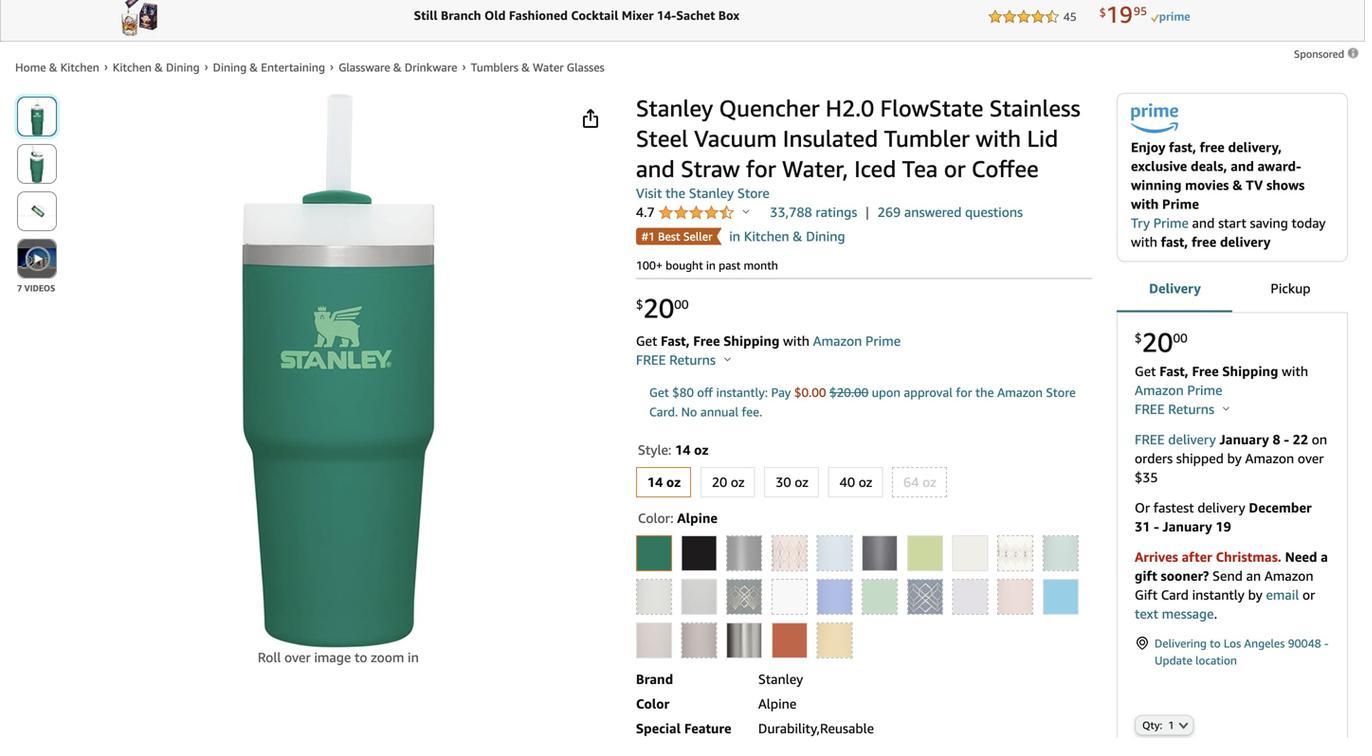Task type: vqa. For each thing, say whether or not it's contained in the screenshot.
PRIME
yes



Task type: locate. For each thing, give the bounding box(es) containing it.
1 horizontal spatial by
[[1249, 587, 1263, 603]]

forrest gloss deco image
[[728, 580, 762, 615]]

image
[[314, 650, 351, 666]]

store inside stanley quencher h2.0 flowstate stainless steel vacuum insulated tumbler with lid and straw for water, iced tea or coffee visit the stanley store
[[738, 185, 770, 201]]

prime up the free delivery january 8 - 22
[[1188, 382, 1223, 398]]

00 down bought
[[675, 297, 689, 312]]

1 vertical spatial 14
[[648, 475, 663, 490]]

delivery up the shipped
[[1169, 432, 1217, 447]]

eucalyptus image
[[1044, 537, 1078, 571]]

$ 20 00 down 100+
[[636, 293, 689, 324]]

$ down the delivery link
[[1135, 331, 1142, 346]]

20 up color: alpine
[[712, 475, 728, 490]]

arrives
[[1135, 549, 1179, 565]]

22
[[1293, 432, 1309, 447]]

alpine up black icon
[[677, 511, 718, 526]]

to up location
[[1210, 637, 1221, 650]]

#1
[[642, 230, 655, 243]]

0 vertical spatial option group
[[631, 464, 1093, 502]]

jade image
[[863, 580, 897, 615]]

feature
[[685, 721, 732, 737]]

returns for free returns button to the top
[[670, 352, 716, 368]]

in kitchen & dining
[[730, 229, 846, 244]]

free up orders
[[1135, 432, 1165, 447]]

free returns button up $80
[[636, 351, 731, 370]]

with inside enjoy fast, free delivery, exclusive deals, and award- winning movies & tv shows with prime try prime
[[1131, 196, 1159, 212]]

14 right style:
[[675, 442, 691, 458]]

2 horizontal spatial in
[[730, 229, 741, 244]]

popover image up the free delivery january 8 - 22
[[1224, 406, 1230, 411]]

the right visit
[[666, 185, 686, 201]]

send an amazon gift card instantly by
[[1135, 568, 1314, 603]]

january down or fastest delivery
[[1163, 519, 1213, 535]]

0 horizontal spatial $ 20 00
[[636, 293, 689, 324]]

0 horizontal spatial free returns
[[636, 352, 719, 368]]

0 horizontal spatial free
[[694, 333, 720, 349]]

0 horizontal spatial $
[[636, 297, 643, 312]]

2 vertical spatial stanley
[[759, 672, 804, 688]]

and inside stanley quencher h2.0 flowstate stainless steel vacuum insulated tumbler with lid and straw for water, iced tea or coffee visit the stanley store
[[636, 155, 675, 183]]

with
[[976, 125, 1022, 152], [1131, 196, 1159, 212], [1131, 234, 1158, 250], [783, 333, 810, 349], [1282, 364, 1309, 379]]

oz for 64 oz
[[923, 475, 937, 490]]

shipping up get $80 off instantly: pay $0.00 $20.00
[[724, 333, 780, 349]]

the right approval
[[976, 386, 994, 400]]

to inside delivering to los angeles 90048 - update location
[[1210, 637, 1221, 650]]

1 horizontal spatial in
[[706, 259, 716, 272]]

for down vacuum
[[746, 155, 776, 183]]

over right the roll
[[285, 650, 311, 666]]

by inside send an amazon gift card instantly by
[[1249, 587, 1263, 603]]

20 down the delivery link
[[1142, 327, 1174, 358]]

and
[[636, 155, 675, 183], [1231, 158, 1255, 174], [1193, 215, 1215, 231]]

1 vertical spatial option group
[[631, 532, 1093, 663]]

instantly
[[1193, 587, 1245, 603]]

with up the try
[[1131, 196, 1159, 212]]

0 vertical spatial over
[[1298, 451, 1324, 466]]

1 horizontal spatial store
[[1046, 386, 1076, 400]]

1 horizontal spatial free returns
[[1135, 401, 1218, 417]]

text message link
[[1135, 606, 1214, 622]]

pay
[[771, 386, 791, 400]]

text
[[1135, 606, 1159, 622]]

delivery
[[1221, 234, 1271, 250], [1169, 432, 1217, 447], [1198, 500, 1246, 516]]

20 down 100+
[[643, 293, 675, 324]]

0 horizontal spatial 20
[[643, 293, 675, 324]]

amazon right approval
[[998, 386, 1043, 400]]

yarrow image
[[818, 624, 852, 658]]

- right 31
[[1154, 519, 1160, 535]]

free returns button up free delivery link
[[1135, 400, 1230, 419]]

with inside and start saving today with
[[1131, 234, 1158, 250]]

enjoy fast, free delivery, exclusive deals, and award- winning movies & tv shows with prime try prime
[[1131, 139, 1305, 231]]

returns up $80
[[670, 352, 716, 368]]

shipping up the 8
[[1223, 364, 1279, 379]]

›
[[104, 60, 108, 73], [204, 60, 208, 73], [330, 60, 334, 73], [462, 60, 466, 73]]

0 horizontal spatial alpine
[[677, 511, 718, 526]]

1 vertical spatial 20
[[1142, 327, 1174, 358]]

free returns up $80
[[636, 352, 719, 368]]

kitchen up month
[[744, 229, 790, 244]]

bought
[[666, 259, 703, 272]]

or
[[944, 155, 966, 183], [1303, 587, 1316, 603]]

over
[[1298, 451, 1324, 466], [285, 650, 311, 666]]

0 vertical spatial -
[[1284, 432, 1290, 447]]

2 horizontal spatial and
[[1231, 158, 1255, 174]]

› right home & kitchen link
[[104, 60, 108, 73]]

orchid image
[[954, 580, 988, 615]]

$80
[[673, 386, 694, 400]]

None submit
[[18, 98, 56, 136], [18, 145, 56, 183], [18, 193, 56, 230], [18, 240, 56, 278], [18, 98, 56, 136], [18, 145, 56, 183], [18, 193, 56, 230], [18, 240, 56, 278]]

returns for bottom free returns button
[[1169, 401, 1215, 417]]

1 vertical spatial delivery
[[1169, 432, 1217, 447]]

0 vertical spatial returns
[[670, 352, 716, 368]]

3 › from the left
[[330, 60, 334, 73]]

gift
[[1135, 568, 1158, 584]]

8
[[1273, 432, 1281, 447]]

0 horizontal spatial free returns button
[[636, 351, 731, 370]]

fast, inside get fast, free shipping with amazon prime
[[1160, 364, 1189, 379]]

seller
[[683, 230, 713, 243]]

0 horizontal spatial the
[[666, 185, 686, 201]]

0 horizontal spatial 14
[[648, 475, 663, 490]]

1 vertical spatial returns
[[1169, 401, 1215, 417]]

get fast, free shipping with amazon prime up get $80 off instantly: pay $0.00 $20.00
[[636, 333, 901, 349]]

0 vertical spatial $ 20 00
[[636, 293, 689, 324]]

nightfall gloss deco image
[[908, 580, 943, 615]]

pool image
[[1044, 580, 1078, 615]]

or right email link
[[1303, 587, 1316, 603]]

over down the on
[[1298, 451, 1324, 466]]

by
[[1228, 451, 1242, 466], [1249, 587, 1263, 603]]

0 horizontal spatial in
[[408, 650, 419, 666]]

upon
[[872, 386, 901, 400]]

the inside upon approval for the amazon store card. no annual fee.
[[976, 386, 994, 400]]

store inside upon approval for the amazon store card. no annual fee.
[[1046, 386, 1076, 400]]

1 vertical spatial alpine
[[759, 697, 797, 712]]

1 vertical spatial in
[[706, 259, 716, 272]]

14 oz button
[[637, 469, 691, 497]]

with up coffee
[[976, 125, 1022, 152]]

1 horizontal spatial amazon prime link
[[1135, 382, 1223, 398]]

fast, up free delivery link
[[1160, 364, 1189, 379]]

1 option group from the top
[[631, 464, 1093, 502]]

fast, up exclusive
[[1169, 139, 1197, 155]]

amazon inside send an amazon gift card instantly by
[[1265, 568, 1314, 584]]

store
[[738, 185, 770, 201], [1046, 386, 1076, 400]]

1 vertical spatial shipping
[[1223, 364, 1279, 379]]

30 oz button
[[766, 469, 818, 497]]

2 vertical spatial -
[[1325, 637, 1329, 650]]

to left zoom
[[355, 650, 367, 666]]

oz inside 'button'
[[731, 475, 745, 490]]

1 vertical spatial store
[[1046, 386, 1076, 400]]

0 horizontal spatial dining
[[166, 61, 200, 74]]

1 vertical spatial fast,
[[1160, 364, 1189, 379]]

january
[[1220, 432, 1270, 447], [1163, 519, 1213, 535]]

free up the free delivery january 8 - 22
[[1193, 364, 1219, 379]]

1 horizontal spatial 20
[[712, 475, 728, 490]]

get
[[636, 333, 658, 349], [1135, 364, 1157, 379], [650, 386, 669, 400]]

0 vertical spatial free
[[636, 352, 666, 368]]

14 down style:
[[648, 475, 663, 490]]

kitchen
[[60, 61, 99, 74], [113, 61, 152, 74], [744, 229, 790, 244]]

40 oz button
[[829, 469, 882, 497]]

0 vertical spatial the
[[666, 185, 686, 201]]

1 vertical spatial free returns
[[1135, 401, 1218, 417]]

get fast, free shipping with amazon prime up the free delivery january 8 - 22
[[1135, 364, 1309, 398]]

home & kitchen › kitchen & dining › dining & entertaining › glassware & drinkware › tumblers & water glasses
[[15, 60, 605, 74]]

0 horizontal spatial fast,
[[661, 333, 690, 349]]

videos
[[24, 283, 55, 294]]

0 vertical spatial 20
[[643, 293, 675, 324]]

- right the 8
[[1284, 432, 1290, 447]]

pickup
[[1271, 281, 1311, 296]]

los
[[1224, 637, 1242, 650]]

free up deals,
[[1200, 139, 1225, 155]]

1 horizontal spatial the
[[976, 386, 994, 400]]

2 vertical spatial free
[[1135, 432, 1165, 447]]

1 horizontal spatial 00
[[1174, 331, 1188, 346]]

try
[[1131, 215, 1150, 231]]

oz down no
[[694, 442, 709, 458]]

oz
[[694, 442, 709, 458], [667, 475, 681, 490], [731, 475, 745, 490], [795, 475, 809, 490], [859, 475, 873, 490], [923, 475, 937, 490]]

iced
[[855, 155, 897, 183]]

1 vertical spatial popover image
[[1224, 406, 1230, 411]]

after
[[1182, 549, 1213, 565]]

and up fast, free delivery
[[1193, 215, 1215, 231]]

stanley for stanley quencher h2.0 flowstate stainless steel vacuum insulated tumbler with lid and straw for water, iced tea or coffee visit the stanley store
[[636, 94, 713, 122]]

returns
[[670, 352, 716, 368], [1169, 401, 1215, 417]]

1 vertical spatial free
[[1135, 401, 1165, 417]]

free up off
[[694, 333, 720, 349]]

email or text message .
[[1135, 587, 1316, 622]]

in right zoom
[[408, 650, 419, 666]]

2 option group from the top
[[631, 532, 1093, 663]]

tumblers
[[471, 61, 519, 74]]

delivery
[[1150, 281, 1202, 296]]

- right 90048
[[1325, 637, 1329, 650]]

1 horizontal spatial -
[[1284, 432, 1290, 447]]

cream gloss deco image
[[999, 537, 1033, 571]]

oz inside button
[[923, 475, 937, 490]]

stanley down 'tigerlily' image
[[759, 672, 804, 688]]

leave feedback on sponsored ad element
[[1295, 48, 1361, 60]]

option group containing 14 oz
[[631, 464, 1093, 502]]

free
[[636, 352, 666, 368], [1135, 401, 1165, 417], [1135, 432, 1165, 447]]

visit the stanley store link
[[636, 185, 770, 201]]

0 vertical spatial free returns
[[636, 352, 719, 368]]

zoom
[[371, 650, 404, 666]]

amazon down the 8
[[1246, 451, 1295, 466]]

0 vertical spatial free returns button
[[636, 351, 731, 370]]

saving
[[1250, 215, 1289, 231]]

or right tea
[[944, 155, 966, 183]]

0 vertical spatial alpine
[[677, 511, 718, 526]]

14
[[675, 442, 691, 458], [648, 475, 663, 490]]

1 horizontal spatial january
[[1220, 432, 1270, 447]]

› left 'glassware'
[[330, 60, 334, 73]]

by down the free delivery january 8 - 22
[[1228, 451, 1242, 466]]

stanley quencher h2.0 flowstate stainless steel vacuum insulated tumbler with lid and straw for water, iced tea or coffee image
[[241, 93, 436, 649]]

› right kitchen & dining link
[[204, 60, 208, 73]]

prime inside get fast, free shipping with amazon prime
[[1188, 382, 1223, 398]]

dining
[[166, 61, 200, 74], [213, 61, 247, 74], [806, 229, 846, 244]]

fast, down try prime link
[[1161, 234, 1189, 250]]

& inside enjoy fast, free delivery, exclusive deals, and award- winning movies & tv shows with prime try prime
[[1233, 177, 1243, 193]]

home
[[15, 61, 46, 74]]

20 inside 'button'
[[712, 475, 728, 490]]

dining left dining & entertaining link
[[166, 61, 200, 74]]

0 horizontal spatial popover image
[[725, 357, 731, 362]]

0 vertical spatial $
[[636, 297, 643, 312]]

fog image
[[682, 580, 717, 615]]

start
[[1219, 215, 1247, 231]]

by down an
[[1249, 587, 1263, 603]]

oz right 64
[[923, 475, 937, 490]]

free for free returns button to the top
[[636, 352, 666, 368]]

4.7
[[636, 204, 659, 220]]

00 down the delivery link
[[1174, 331, 1188, 346]]

- inside delivering to los angeles 90048 - update location
[[1325, 637, 1329, 650]]

citron image
[[908, 537, 943, 571]]

for right approval
[[956, 386, 973, 400]]

1 vertical spatial $ 20 00
[[1135, 327, 1188, 358]]

in up past
[[730, 229, 741, 244]]

oz for 30 oz
[[795, 475, 809, 490]]

fast, up $80
[[661, 333, 690, 349]]

shipping
[[724, 333, 780, 349], [1223, 364, 1279, 379]]

kitchen right the home
[[60, 61, 99, 74]]

20 oz
[[712, 475, 745, 490]]

free up free delivery link
[[1135, 401, 1165, 417]]

90048
[[1288, 637, 1322, 650]]

1 vertical spatial $
[[1135, 331, 1142, 346]]

2 vertical spatial in
[[408, 650, 419, 666]]

pink dusk image
[[999, 580, 1033, 615]]

0 horizontal spatial returns
[[670, 352, 716, 368]]

oz down style: 14 oz
[[667, 475, 681, 490]]

$ 20 00 down the delivery link
[[1135, 327, 1188, 358]]

0 horizontal spatial -
[[1154, 519, 1160, 535]]

0 vertical spatial popover image
[[725, 357, 731, 362]]

upon approval for the amazon store card. no annual fee.
[[650, 386, 1076, 420]]

insulated
[[783, 125, 878, 152]]

flint image
[[637, 580, 671, 615]]

with down the try
[[1131, 234, 1158, 250]]

1 vertical spatial get fast, free shipping with amazon prime
[[1135, 364, 1309, 398]]

delivering to los angeles 90048 - update location
[[1155, 637, 1329, 667]]

0 horizontal spatial amazon prime link
[[813, 333, 901, 349]]

approval
[[904, 386, 953, 400]]

33,788
[[770, 204, 813, 220]]

amazon prime link
[[813, 333, 901, 349], [1135, 382, 1223, 398]]

free returns up free delivery link
[[1135, 401, 1218, 417]]

returns up free delivery link
[[1169, 401, 1215, 417]]

1 horizontal spatial and
[[1193, 215, 1215, 231]]

1 horizontal spatial returns
[[1169, 401, 1215, 417]]

tab list
[[1117, 265, 1349, 314]]

2 › from the left
[[204, 60, 208, 73]]

1 horizontal spatial shipping
[[1223, 364, 1279, 379]]

black glow image
[[728, 537, 762, 571]]

amazon up free delivery link
[[1135, 382, 1184, 398]]

1 horizontal spatial or
[[1303, 587, 1316, 603]]

amazon inside on orders shipped by amazon over $35
[[1246, 451, 1295, 466]]

delivery up 19
[[1198, 500, 1246, 516]]

roll over image to zoom in
[[258, 650, 419, 666]]

4 › from the left
[[462, 60, 466, 73]]

0 vertical spatial store
[[738, 185, 770, 201]]

1 horizontal spatial free returns button
[[1135, 400, 1230, 419]]

2 horizontal spatial dining
[[806, 229, 846, 244]]

stanley down straw
[[689, 185, 734, 201]]

0 vertical spatial by
[[1228, 451, 1242, 466]]

oz right 40 at the bottom of the page
[[859, 475, 873, 490]]

0 horizontal spatial store
[[738, 185, 770, 201]]

stanley for stanley
[[759, 672, 804, 688]]

and start saving today with
[[1131, 215, 1326, 250]]

oz right 30
[[795, 475, 809, 490]]

0 horizontal spatial and
[[636, 155, 675, 183]]

1 horizontal spatial fast,
[[1160, 364, 1189, 379]]

0 vertical spatial shipping
[[724, 333, 780, 349]]

0 vertical spatial fast,
[[1169, 139, 1197, 155]]

stanley up steel
[[636, 94, 713, 122]]

in left past
[[706, 259, 716, 272]]

ratings
[[816, 204, 858, 220]]

fastest
[[1154, 500, 1195, 516]]

&
[[49, 61, 57, 74], [155, 61, 163, 74], [250, 61, 258, 74], [393, 61, 402, 74], [522, 61, 530, 74], [1233, 177, 1243, 193], [793, 229, 803, 244]]

prime up try prime link
[[1163, 196, 1200, 212]]

and up tv
[[1231, 158, 1255, 174]]

email
[[1267, 587, 1300, 603]]

kitchen right home & kitchen link
[[113, 61, 152, 74]]

› left the tumblers
[[462, 60, 466, 73]]

month
[[744, 259, 778, 272]]

and up visit
[[636, 155, 675, 183]]

option group
[[631, 464, 1093, 502], [631, 532, 1093, 663]]

sponsored
[[1295, 48, 1348, 60]]

oz left 30
[[731, 475, 745, 490]]

30 oz
[[776, 475, 809, 490]]

1 vertical spatial fast,
[[1161, 234, 1189, 250]]

0 horizontal spatial to
[[355, 650, 367, 666]]

1 vertical spatial the
[[976, 386, 994, 400]]

1 vertical spatial over
[[285, 650, 311, 666]]

1 vertical spatial for
[[956, 386, 973, 400]]

delivery for fastest
[[1198, 500, 1246, 516]]

arrives after christmas.
[[1135, 549, 1282, 565]]

an
[[1247, 568, 1262, 584]]

tea
[[903, 155, 938, 183]]

january left the 8
[[1220, 432, 1270, 447]]

kitchen & dining link
[[113, 61, 200, 74]]

| 269 answered questions
[[866, 204, 1023, 220]]

oz inside "button"
[[667, 475, 681, 490]]

delivery down start
[[1221, 234, 1271, 250]]

to
[[1210, 637, 1221, 650], [355, 650, 367, 666]]

0 vertical spatial or
[[944, 155, 966, 183]]

0 vertical spatial get fast, free shipping with amazon prime
[[636, 333, 901, 349]]

january inside december 31 - january 19
[[1163, 519, 1213, 535]]

free returns
[[636, 352, 719, 368], [1135, 401, 1218, 417]]

the
[[666, 185, 686, 201], [976, 386, 994, 400]]

1 horizontal spatial over
[[1298, 451, 1324, 466]]

1 vertical spatial amazon prime link
[[1135, 382, 1223, 398]]

amazon up email link
[[1265, 568, 1314, 584]]

$ down 100+
[[636, 297, 643, 312]]

dining down ratings
[[806, 229, 846, 244]]

amazon prime link up $20.00
[[813, 333, 901, 349]]

with up '$0.00'
[[783, 333, 810, 349]]

$20.00
[[830, 386, 869, 400]]

popover image up instantly:
[[725, 357, 731, 362]]

drinkware
[[405, 61, 458, 74]]

amazon prime link up free delivery link
[[1135, 382, 1223, 398]]

free up card. on the left bottom of the page
[[636, 352, 666, 368]]

dining left entertaining on the top of the page
[[213, 61, 247, 74]]

for
[[746, 155, 776, 183], [956, 386, 973, 400]]

popover image
[[725, 357, 731, 362], [1224, 406, 1230, 411]]

0 horizontal spatial by
[[1228, 451, 1242, 466]]

1 vertical spatial or
[[1303, 587, 1316, 603]]

alpine up durability,reusable
[[759, 697, 797, 712]]

delivering to los angeles 90048 - update location link
[[1135, 635, 1331, 669]]

100+
[[636, 259, 663, 272]]

1 horizontal spatial alpine
[[759, 697, 797, 712]]

with inside stanley quencher h2.0 flowstate stainless steel vacuum insulated tumbler with lid and straw for water, iced tea or coffee visit the stanley store
[[976, 125, 1022, 152]]

free up the delivery
[[1192, 234, 1217, 250]]



Task type: describe. For each thing, give the bounding box(es) containing it.
or
[[1135, 500, 1150, 516]]

shipped
[[1177, 451, 1224, 466]]

chambray image
[[818, 537, 852, 571]]

off
[[697, 386, 713, 400]]

0 vertical spatial 14
[[675, 442, 691, 458]]

frost image
[[773, 580, 807, 615]]

fee.
[[742, 405, 763, 420]]

color
[[636, 697, 670, 712]]

14 inside "button"
[[648, 475, 663, 490]]

style: 14 oz
[[638, 442, 709, 458]]

with up "22"
[[1282, 364, 1309, 379]]

64
[[904, 475, 919, 490]]

0 vertical spatial amazon prime link
[[813, 333, 901, 349]]

2 horizontal spatial 20
[[1142, 327, 1174, 358]]

dining & entertaining link
[[213, 61, 325, 74]]

delivery,
[[1229, 139, 1282, 155]]

delivering
[[1155, 637, 1207, 650]]

and inside and start saving today with
[[1193, 215, 1215, 231]]

0 horizontal spatial get fast, free shipping with amazon prime
[[636, 333, 901, 349]]

0 horizontal spatial kitchen
[[60, 61, 99, 74]]

or inside email or text message .
[[1303, 587, 1316, 603]]

amazon prime logo image
[[1131, 103, 1179, 138]]

popover image for bottom free returns button
[[1224, 406, 1230, 411]]

brand
[[636, 672, 674, 688]]

1 horizontal spatial kitchen
[[113, 61, 152, 74]]

sponsored link
[[1295, 45, 1361, 64]]

get $80 off instantly: pay $0.00 $20.00
[[650, 386, 869, 400]]

delivery for free
[[1221, 234, 1271, 250]]

1 vertical spatial stanley
[[689, 185, 734, 201]]

oz for 20 oz
[[731, 475, 745, 490]]

for inside stanley quencher h2.0 flowstate stainless steel vacuum insulated tumbler with lid and straw for water, iced tea or coffee visit the stanley store
[[746, 155, 776, 183]]

1 vertical spatial free returns button
[[1135, 400, 1230, 419]]

qty:
[[1143, 720, 1163, 732]]

31
[[1135, 519, 1151, 535]]

stainless steel shale image
[[728, 624, 762, 658]]

orders
[[1135, 451, 1173, 466]]

and inside enjoy fast, free delivery, exclusive deals, and award- winning movies & tv shows with prime try prime
[[1231, 158, 1255, 174]]

tab list containing delivery
[[1117, 265, 1349, 314]]

$0.00
[[795, 386, 827, 400]]

40 oz
[[840, 475, 873, 490]]

stanley quencher h2.0 flowstate stainless steel vacuum insulated tumbler with lid and straw for water, iced tea or coffee visit the stanley store
[[636, 94, 1081, 201]]

0 horizontal spatial 00
[[675, 297, 689, 312]]

vacuum
[[694, 125, 777, 152]]

december 31 - january 19
[[1135, 500, 1312, 535]]

1 vertical spatial free
[[1192, 234, 1217, 250]]

need a gift sooner?
[[1135, 549, 1329, 584]]

flowstate
[[881, 94, 984, 122]]

.
[[1214, 606, 1218, 622]]

- inside december 31 - january 19
[[1154, 519, 1160, 535]]

water
[[533, 61, 564, 74]]

64 oz button
[[893, 469, 946, 497]]

19
[[1216, 519, 1232, 535]]

cream image
[[954, 537, 988, 571]]

past
[[719, 259, 741, 272]]

send
[[1213, 568, 1243, 584]]

popover image
[[743, 209, 750, 214]]

0 vertical spatial get
[[636, 333, 658, 349]]

64 oz
[[904, 475, 937, 490]]

tumbler
[[884, 125, 970, 152]]

free inside get fast, free shipping with amazon prime
[[1193, 364, 1219, 379]]

4.7 button
[[636, 204, 750, 222]]

0 horizontal spatial over
[[285, 650, 311, 666]]

rose quartz image
[[637, 624, 671, 658]]

water,
[[782, 155, 849, 183]]

free for bottom free returns button
[[1135, 401, 1165, 417]]

message
[[1162, 606, 1214, 622]]

update
[[1155, 654, 1193, 667]]

1 › from the left
[[104, 60, 108, 73]]

prime right the try
[[1154, 215, 1189, 231]]

|
[[866, 204, 870, 220]]

free inside enjoy fast, free delivery, exclusive deals, and award- winning movies & tv shows with prime try prime
[[1200, 139, 1225, 155]]

sooner?
[[1161, 568, 1210, 584]]

0 vertical spatial fast,
[[661, 333, 690, 349]]

visit
[[636, 185, 662, 201]]

fast, inside enjoy fast, free delivery, exclusive deals, and award- winning movies & tv shows with prime try prime
[[1169, 139, 1197, 155]]

color:
[[638, 511, 674, 526]]

home & kitchen link
[[15, 61, 99, 74]]

by inside on orders shipped by amazon over $35
[[1228, 451, 1242, 466]]

roll
[[258, 650, 281, 666]]

free returns for bottom free returns button
[[1135, 401, 1218, 417]]

oz for 40 oz
[[859, 475, 873, 490]]

1
[[1169, 720, 1175, 732]]

1 horizontal spatial dining
[[213, 61, 247, 74]]

or inside stanley quencher h2.0 flowstate stainless steel vacuum insulated tumbler with lid and straw for water, iced tea or coffee visit the stanley store
[[944, 155, 966, 183]]

glassware & drinkware link
[[339, 61, 458, 74]]

special feature
[[636, 721, 732, 737]]

dropdown image
[[1180, 722, 1189, 730]]

h2.0
[[826, 94, 875, 122]]

tv
[[1246, 177, 1264, 193]]

7 videos
[[17, 283, 55, 294]]

$35
[[1135, 470, 1159, 485]]

option group for color: alpine
[[631, 532, 1093, 663]]

prime up upon
[[866, 333, 901, 349]]

iris image
[[818, 580, 852, 615]]

free returns for free returns button to the top
[[636, 352, 719, 368]]

on orders shipped by amazon over $35
[[1135, 432, 1328, 485]]

free delivery january 8 - 22
[[1135, 432, 1309, 447]]

for inside upon approval for the amazon store card. no annual fee.
[[956, 386, 973, 400]]

0 vertical spatial free
[[694, 333, 720, 349]]

fast, free delivery
[[1161, 234, 1271, 250]]

2 vertical spatial get
[[650, 386, 669, 400]]

amazon inside upon approval for the amazon store card. no annual fee.
[[998, 386, 1043, 400]]

entertaining
[[261, 61, 325, 74]]

shipping inside get fast, free shipping with amazon prime
[[1223, 364, 1279, 379]]

1 horizontal spatial $
[[1135, 331, 1142, 346]]

questions
[[965, 204, 1023, 220]]

amazon up $20.00
[[813, 333, 862, 349]]

steel
[[636, 125, 688, 152]]

oz for 14 oz
[[667, 475, 681, 490]]

december
[[1249, 500, 1312, 516]]

option group for style: 14 oz
[[631, 464, 1093, 502]]

100+ bought in past month
[[636, 259, 778, 272]]

try prime link
[[1131, 215, 1189, 231]]

tumblers & water glasses link
[[471, 61, 605, 74]]

33,788 ratings
[[770, 204, 858, 220]]

instantly:
[[717, 386, 768, 400]]

winning
[[1131, 177, 1182, 193]]

award-
[[1258, 158, 1302, 174]]

over inside on orders shipped by amazon over $35
[[1298, 451, 1324, 466]]

charcoal image
[[863, 537, 897, 571]]

card
[[1161, 587, 1189, 603]]

1 vertical spatial get
[[1135, 364, 1157, 379]]

amazon inside get fast, free shipping with amazon prime
[[1135, 382, 1184, 398]]

card.
[[650, 405, 678, 420]]

glassware
[[339, 61, 390, 74]]

1 vertical spatial 00
[[1174, 331, 1188, 346]]

tigerlily image
[[773, 624, 807, 658]]

blush gloss deco image
[[773, 537, 807, 571]]

email link
[[1267, 587, 1300, 603]]

need
[[1286, 549, 1318, 565]]

black image
[[682, 537, 717, 571]]

popover image for free returns button to the top
[[725, 357, 731, 362]]

gift
[[1135, 587, 1158, 603]]

0 vertical spatial january
[[1220, 432, 1270, 447]]

the inside stanley quencher h2.0 flowstate stainless steel vacuum insulated tumbler with lid and straw for water, iced tea or coffee visit the stanley store
[[666, 185, 686, 201]]

0 horizontal spatial shipping
[[724, 333, 780, 349]]

#1 best seller
[[642, 230, 713, 243]]

free delivery link
[[1135, 432, 1217, 447]]

today
[[1292, 215, 1326, 231]]

color: alpine
[[638, 511, 718, 526]]

rose quartz glow image
[[682, 624, 717, 658]]

2 horizontal spatial kitchen
[[744, 229, 790, 244]]

annual
[[701, 405, 739, 420]]

alpine image
[[637, 537, 671, 571]]

or fastest delivery
[[1135, 500, 1249, 516]]

33,788 ratings link
[[770, 204, 858, 220]]

movies
[[1186, 177, 1230, 193]]

269
[[878, 204, 901, 220]]

delivery link
[[1117, 265, 1233, 314]]

angeles
[[1245, 637, 1285, 650]]



